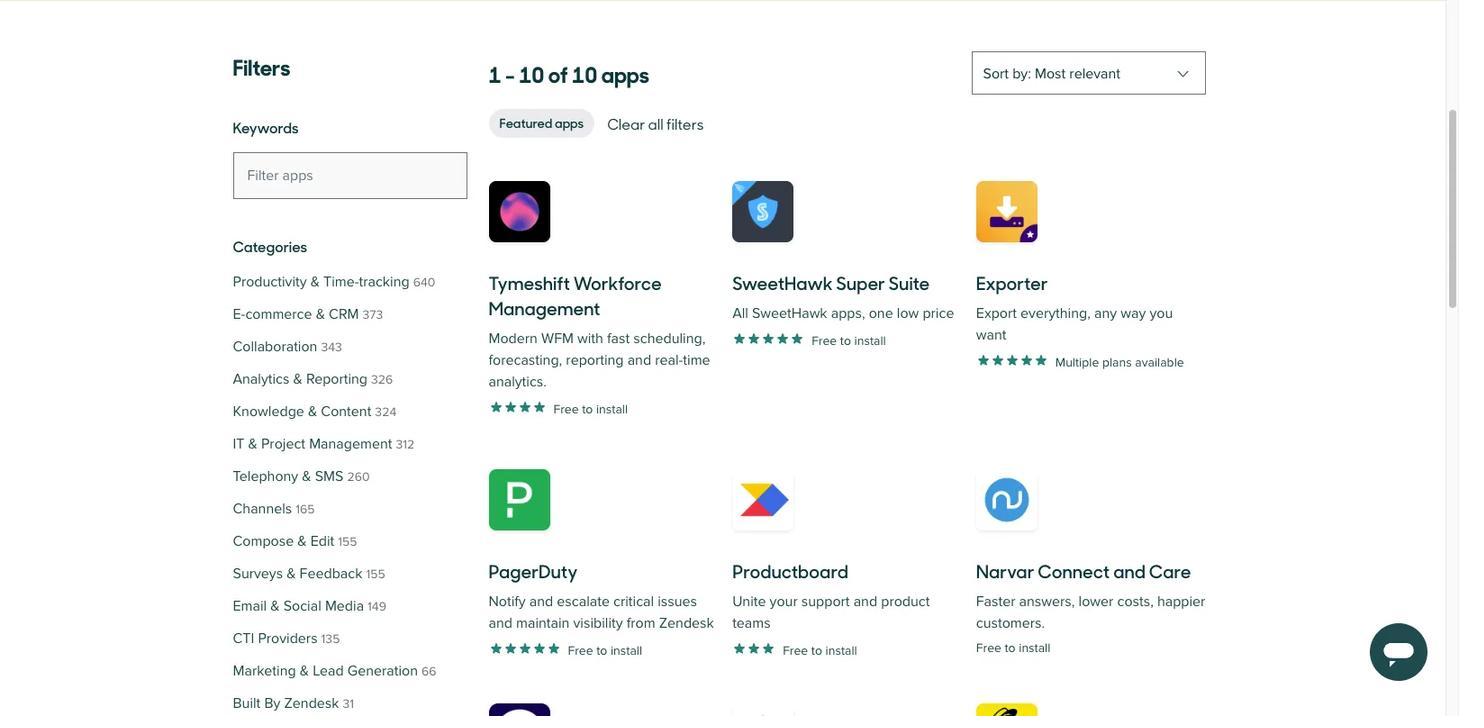 Task type: locate. For each thing, give the bounding box(es) containing it.
low
[[897, 305, 919, 323]]

apps right featured
[[555, 114, 584, 132]]

to
[[841, 333, 851, 348], [582, 401, 593, 417], [1005, 641, 1016, 656], [597, 643, 608, 658], [812, 643, 823, 658]]

support
[[802, 593, 850, 611]]

suite
[[889, 269, 930, 296]]

cti
[[233, 630, 254, 648]]

all
[[733, 305, 749, 323]]

1 horizontal spatial 10
[[572, 57, 598, 89]]

care
[[1150, 558, 1192, 584]]

& down analytics & reporting 326
[[308, 403, 317, 421]]

pagerduty notify and escalate critical issues and maintain visibility from zendesk
[[489, 558, 714, 633]]

sweethawk up all
[[733, 269, 833, 296]]

324
[[375, 405, 397, 420]]

Filter apps search field
[[233, 152, 467, 199]]

connect
[[1038, 558, 1110, 584]]

fast
[[607, 330, 630, 348]]

forecasting,
[[489, 351, 562, 369]]

apps up clear
[[602, 57, 650, 89]]

0 horizontal spatial zendesk
[[284, 695, 339, 713]]

install down from on the left of the page
[[611, 643, 643, 658]]

155 for surveys & feedback
[[366, 567, 385, 582]]

1 vertical spatial 155
[[366, 567, 385, 582]]

management
[[489, 295, 600, 321], [309, 435, 392, 453]]

& right email at left
[[271, 597, 280, 615]]

155 inside surveys & feedback 155
[[366, 567, 385, 582]]

& down collaboration 343
[[293, 370, 303, 388]]

free down your
[[783, 643, 808, 658]]

free to install down reporting
[[554, 401, 628, 417]]

to down customers.
[[1005, 641, 1016, 656]]

faster
[[977, 593, 1016, 611]]

& left the edit
[[298, 533, 307, 551]]

tymeshift
[[489, 269, 570, 296]]

to down reporting
[[582, 401, 593, 417]]

clear all filters button
[[606, 111, 706, 136]]

1 horizontal spatial apps
[[602, 57, 650, 89]]

unite
[[733, 593, 766, 611]]

management inside tymeshift workforce management modern wfm with fast scheduling, forecasting, reporting and real-time analytics.
[[489, 295, 600, 321]]

1 horizontal spatial zendesk
[[659, 615, 714, 633]]

productivity & time-tracking 640
[[233, 273, 436, 291]]

free to install down apps,
[[812, 333, 886, 348]]

install down one
[[855, 333, 886, 348]]

install for pagerduty
[[611, 643, 643, 658]]

keywords
[[233, 117, 299, 137]]

640
[[413, 275, 436, 290]]

and up maintain at the bottom left of page
[[530, 593, 553, 611]]

& right it
[[248, 435, 258, 453]]

commerce
[[245, 305, 312, 323]]

10 right of
[[572, 57, 598, 89]]

clear
[[607, 114, 646, 133]]

it
[[233, 435, 245, 453]]

1 horizontal spatial 155
[[366, 567, 385, 582]]

management down the 'content' at the left of the page
[[309, 435, 392, 453]]

productboard unite your support and product teams
[[733, 558, 930, 633]]

1 - 10 of 10 apps
[[489, 57, 650, 89]]

10 right the - at the top left of the page
[[519, 57, 545, 89]]

surveys & feedback 155
[[233, 565, 385, 583]]

free down the visibility
[[568, 643, 593, 658]]

generation
[[348, 662, 418, 680]]

sweethawk
[[733, 269, 833, 296], [752, 305, 828, 323]]

10
[[519, 57, 545, 89], [572, 57, 598, 89]]

to down the visibility
[[597, 643, 608, 658]]

free
[[812, 333, 837, 348], [554, 401, 579, 417], [977, 641, 1002, 656], [568, 643, 593, 658], [783, 643, 808, 658]]

155 inside "compose & edit 155"
[[338, 534, 357, 550]]

&
[[311, 273, 320, 291], [316, 305, 325, 323], [293, 370, 303, 388], [308, 403, 317, 421], [248, 435, 258, 453], [302, 468, 311, 486], [298, 533, 307, 551], [287, 565, 296, 583], [271, 597, 280, 615], [300, 662, 309, 680]]

0 horizontal spatial apps
[[555, 114, 584, 132]]

you
[[1150, 305, 1173, 323]]

31
[[343, 697, 354, 712]]

& for reporting
[[293, 370, 303, 388]]

install down reporting
[[596, 401, 628, 417]]

312
[[396, 437, 415, 452]]

260
[[347, 469, 370, 485]]

edit
[[311, 533, 335, 551]]

1
[[489, 57, 502, 89]]

0 vertical spatial zendesk
[[659, 615, 714, 633]]

free down customers.
[[977, 641, 1002, 656]]

0 vertical spatial 155
[[338, 534, 357, 550]]

free to install for management
[[554, 401, 628, 417]]

social
[[284, 597, 321, 615]]

and left real-
[[628, 351, 652, 369]]

tymeshift workforce management modern wfm with fast scheduling, forecasting, reporting and real-time analytics.
[[489, 269, 711, 391]]

& for project
[[248, 435, 258, 453]]

zendesk down issues
[[659, 615, 714, 633]]

0 vertical spatial management
[[489, 295, 600, 321]]

to down apps,
[[841, 333, 851, 348]]

& left lead
[[300, 662, 309, 680]]

filters
[[667, 114, 704, 133]]

free to install down the visibility
[[568, 643, 643, 658]]

install down support
[[826, 643, 858, 658]]

install down customers.
[[1019, 641, 1051, 656]]

zendesk down lead
[[284, 695, 339, 713]]

0 vertical spatial sweethawk
[[733, 269, 833, 296]]

to for productboard
[[812, 643, 823, 658]]

and right support
[[854, 593, 878, 611]]

exporter export everything, any way you want
[[977, 269, 1173, 344]]

& left the time-
[[311, 273, 320, 291]]

free to install down support
[[783, 643, 858, 658]]

media
[[325, 597, 364, 615]]

sweethawk right all
[[752, 305, 828, 323]]

and up costs, on the right of page
[[1114, 558, 1146, 584]]

155 right the edit
[[338, 534, 357, 550]]

and
[[628, 351, 652, 369], [1114, 558, 1146, 584], [530, 593, 553, 611], [854, 593, 878, 611], [489, 615, 513, 633]]

by
[[264, 695, 281, 713]]

management up wfm at the top left of page
[[489, 295, 600, 321]]

165
[[296, 502, 315, 517]]

to for tymeshift
[[582, 401, 593, 417]]

workforce
[[574, 269, 662, 296]]

plans
[[1103, 355, 1132, 370]]

built
[[233, 695, 261, 713]]

teams
[[733, 615, 771, 633]]

2 10 from the left
[[572, 57, 598, 89]]

1 vertical spatial apps
[[555, 114, 584, 132]]

0 horizontal spatial management
[[309, 435, 392, 453]]

1 horizontal spatial management
[[489, 295, 600, 321]]

& left sms at the bottom
[[302, 468, 311, 486]]

critical
[[614, 593, 654, 611]]

sms
[[315, 468, 344, 486]]

to down support
[[812, 643, 823, 658]]

narvar connect and care faster answers, lower costs, happier customers. free to install
[[977, 558, 1206, 656]]

super
[[837, 269, 886, 296]]

built by zendesk 31
[[233, 695, 354, 713]]

install
[[855, 333, 886, 348], [596, 401, 628, 417], [1019, 641, 1051, 656], [611, 643, 643, 658], [826, 643, 858, 658]]

free for pagerduty
[[568, 643, 593, 658]]

0 horizontal spatial 10
[[519, 57, 545, 89]]

price
[[923, 305, 955, 323]]

productboard
[[733, 558, 849, 584]]

free down reporting
[[554, 401, 579, 417]]

& down "compose & edit 155"
[[287, 565, 296, 583]]

collaboration 343
[[233, 338, 342, 356]]

free to install for suite
[[812, 333, 886, 348]]

1 vertical spatial management
[[309, 435, 392, 453]]

free inside narvar connect and care faster answers, lower costs, happier customers. free to install
[[977, 641, 1002, 656]]

free for tymeshift
[[554, 401, 579, 417]]

compose
[[233, 533, 294, 551]]

answers,
[[1020, 593, 1075, 611]]

analytics
[[233, 370, 290, 388]]

email
[[233, 597, 267, 615]]

free down apps,
[[812, 333, 837, 348]]

it & project management 312
[[233, 435, 415, 453]]

None search field
[[233, 152, 467, 199]]

0 horizontal spatial 155
[[338, 534, 357, 550]]

free to install
[[812, 333, 886, 348], [554, 401, 628, 417], [568, 643, 643, 658], [783, 643, 858, 658]]

channels
[[233, 500, 292, 518]]

155 up 149
[[366, 567, 385, 582]]



Task type: vqa. For each thing, say whether or not it's contained in the screenshot.


Task type: describe. For each thing, give the bounding box(es) containing it.
free for sweethawk
[[812, 333, 837, 348]]

project
[[261, 435, 305, 453]]

available
[[1136, 355, 1185, 370]]

channels 165
[[233, 500, 315, 518]]

export
[[977, 305, 1017, 323]]

install inside narvar connect and care faster answers, lower costs, happier customers. free to install
[[1019, 641, 1051, 656]]

135
[[321, 632, 340, 647]]

maintain
[[516, 615, 570, 633]]

one
[[869, 305, 894, 323]]

to for sweethawk
[[841, 333, 851, 348]]

e-
[[233, 305, 245, 323]]

free to install for your
[[783, 643, 858, 658]]

155 for compose & edit
[[338, 534, 357, 550]]

featured
[[500, 114, 553, 132]]

& for edit
[[298, 533, 307, 551]]

lower
[[1079, 593, 1114, 611]]

marketing & lead generation 66
[[233, 662, 437, 680]]

clear all filters
[[607, 114, 704, 133]]

knowledge & content 324
[[233, 403, 397, 421]]

1 vertical spatial sweethawk
[[752, 305, 828, 323]]

& for lead
[[300, 662, 309, 680]]

compose & edit 155
[[233, 533, 357, 551]]

email & social media 149
[[233, 597, 386, 615]]

149
[[368, 599, 386, 615]]

analytics & reporting 326
[[233, 370, 393, 388]]

reporting
[[566, 351, 624, 369]]

and inside productboard unite your support and product teams
[[854, 593, 878, 611]]

pagerduty
[[489, 558, 578, 584]]

marketing
[[233, 662, 296, 680]]

sweethawk super suite all sweethawk apps, one low price
[[733, 269, 955, 323]]

from
[[627, 615, 656, 633]]

telephony & sms 260
[[233, 468, 370, 486]]

categories
[[233, 236, 307, 256]]

any
[[1095, 305, 1117, 323]]

modern
[[489, 330, 538, 348]]

free for productboard
[[783, 643, 808, 658]]

way
[[1121, 305, 1146, 323]]

& for content
[[308, 403, 317, 421]]

and inside tymeshift workforce management modern wfm with fast scheduling, forecasting, reporting and real-time analytics.
[[628, 351, 652, 369]]

notify
[[489, 593, 526, 611]]

content
[[321, 403, 372, 421]]

time-
[[324, 273, 359, 291]]

productivity
[[233, 273, 307, 291]]

collaboration
[[233, 338, 318, 356]]

reporting
[[306, 370, 368, 388]]

multiple plans available
[[1056, 355, 1185, 370]]

tracking
[[359, 273, 410, 291]]

exporter
[[977, 269, 1048, 296]]

install for productboard
[[826, 643, 858, 658]]

66
[[422, 664, 437, 679]]

& for feedback
[[287, 565, 296, 583]]

& for social
[[271, 597, 280, 615]]

want
[[977, 326, 1007, 344]]

and down notify on the left bottom
[[489, 615, 513, 633]]

wfm
[[542, 330, 574, 348]]

your
[[770, 593, 798, 611]]

install for sweethawk super suite
[[855, 333, 886, 348]]

customers.
[[977, 615, 1045, 633]]

326
[[371, 372, 393, 387]]

free to install for and
[[568, 643, 643, 658]]

visibility
[[574, 615, 623, 633]]

with
[[578, 330, 604, 348]]

to for pagerduty
[[597, 643, 608, 658]]

install for tymeshift workforce management
[[596, 401, 628, 417]]

& for sms
[[302, 468, 311, 486]]

of
[[549, 57, 568, 89]]

e-commerce & crm 373
[[233, 305, 383, 323]]

1 vertical spatial zendesk
[[284, 695, 339, 713]]

to inside narvar connect and care faster answers, lower costs, happier customers. free to install
[[1005, 641, 1016, 656]]

multiple
[[1056, 355, 1100, 370]]

analytics.
[[489, 373, 547, 391]]

1 10 from the left
[[519, 57, 545, 89]]

& left the crm
[[316, 305, 325, 323]]

providers
[[258, 630, 318, 648]]

featured apps
[[500, 114, 584, 132]]

cti providers 135
[[233, 630, 340, 648]]

lead
[[313, 662, 344, 680]]

& for time-
[[311, 273, 320, 291]]

escalate
[[557, 593, 610, 611]]

everything,
[[1021, 305, 1091, 323]]

0 vertical spatial apps
[[602, 57, 650, 89]]

real-
[[655, 351, 683, 369]]

filters
[[233, 50, 291, 82]]

time
[[683, 351, 711, 369]]

issues
[[658, 593, 697, 611]]

knowledge
[[233, 403, 304, 421]]

343
[[321, 340, 342, 355]]

feedback
[[300, 565, 363, 583]]

zendesk inside pagerduty notify and escalate critical issues and maintain visibility from zendesk
[[659, 615, 714, 633]]

happier
[[1158, 593, 1206, 611]]

and inside narvar connect and care faster answers, lower costs, happier customers. free to install
[[1114, 558, 1146, 584]]

product
[[881, 593, 930, 611]]



